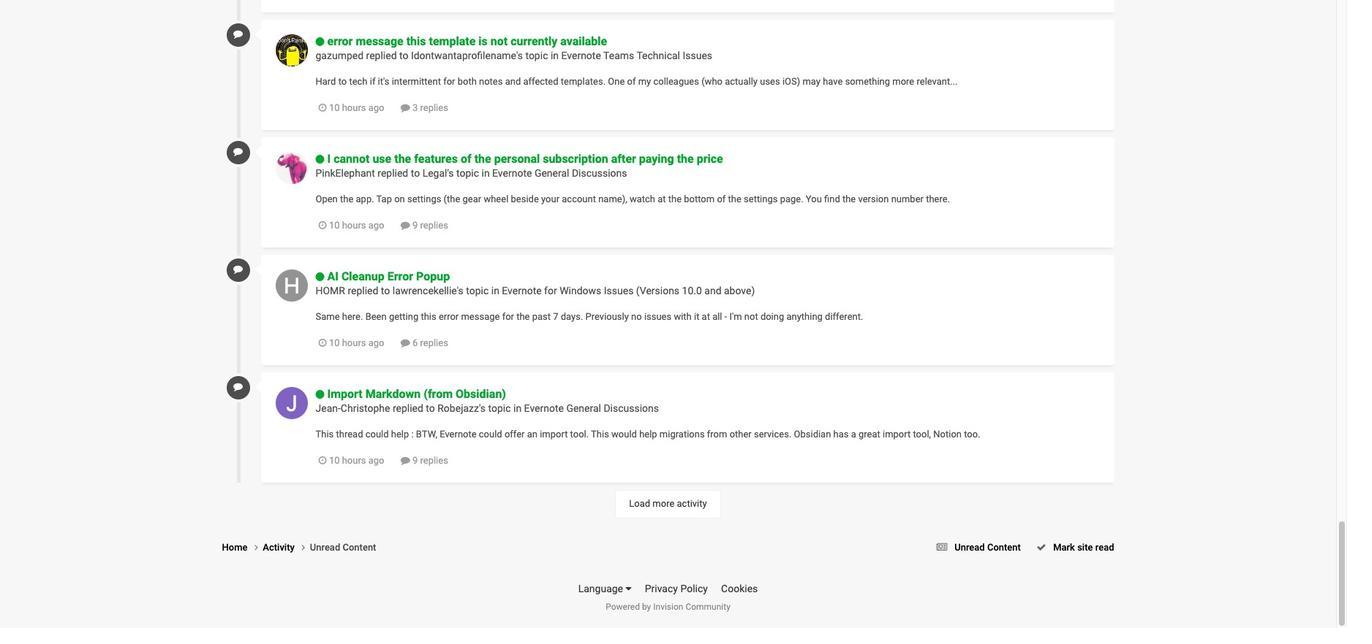 Task type: locate. For each thing, give the bounding box(es) containing it.
features
[[414, 152, 458, 166]]

ago down christophe
[[368, 456, 384, 467]]

1 vertical spatial at
[[702, 312, 710, 323]]

more left the relevant... at the right top of the page
[[892, 76, 914, 87]]

1 ago from the top
[[368, 102, 384, 113]]

10 hours ago down thread
[[329, 456, 384, 467]]

load
[[629, 499, 650, 510]]

10 down hard
[[329, 102, 340, 113]]

the
[[394, 152, 411, 166], [474, 152, 491, 166], [677, 152, 694, 166], [340, 194, 353, 205], [668, 194, 682, 205], [728, 194, 741, 205], [842, 194, 856, 205], [516, 312, 530, 323]]

1 angle right image from the left
[[255, 543, 258, 553]]

1 vertical spatial general
[[566, 403, 601, 415]]

homr image
[[275, 270, 308, 302]]

3 clock o image from the top
[[319, 456, 327, 466]]

2 10 hours ago link from the top
[[319, 220, 384, 231]]

3 replies from the top
[[420, 338, 448, 349]]

content left 'check' icon
[[987, 542, 1021, 553]]

activity link
[[263, 541, 310, 555]]

6 replies
[[410, 338, 448, 349]]

comment image inside 6 replies link
[[401, 339, 410, 348]]

evernote general discussions link for the
[[492, 167, 627, 179]]

clock o image for i cannot use the features of the personal subscription after paying the price
[[319, 221, 327, 230]]

10 hours ago link for cannot
[[319, 220, 384, 231]]

angle right image
[[255, 543, 258, 553], [302, 543, 305, 553]]

1 help from the left
[[391, 429, 409, 440]]

0 vertical spatial go to first unread post image
[[316, 37, 324, 47]]

2 clock o image from the top
[[319, 221, 327, 230]]

1 vertical spatial issues
[[604, 285, 634, 297]]

2 vertical spatial comment image
[[401, 339, 410, 348]]

help
[[391, 429, 409, 440], [639, 429, 657, 440]]

templates.
[[561, 76, 606, 87]]

comment image left pinkelephant icon
[[233, 147, 243, 156]]

1 horizontal spatial more
[[892, 76, 914, 87]]

comment image inside 3 replies link
[[401, 103, 410, 113]]

angle right image right activity
[[302, 543, 305, 553]]

1 go to first unread post image from the top
[[316, 37, 324, 47]]

to left legal link
[[411, 167, 420, 179]]

issues up (who
[[683, 50, 712, 61]]

evernote down available on the top left
[[561, 50, 601, 61]]

1 vertical spatial more
[[653, 499, 675, 510]]

message
[[356, 34, 403, 48], [461, 312, 500, 323]]

an
[[527, 429, 538, 440]]

9
[[412, 220, 418, 231], [412, 456, 418, 467]]

9 replies link down on
[[401, 220, 448, 231]]

4 10 hours ago link from the top
[[319, 456, 384, 467]]

-
[[725, 312, 727, 323]]

1 vertical spatial evernote general discussions link
[[524, 403, 659, 415]]

powered by invision community
[[606, 603, 731, 613]]

replies down (the
[[420, 220, 448, 231]]

settings
[[407, 194, 441, 205], [744, 194, 778, 205]]

1 horizontal spatial help
[[639, 429, 657, 440]]

go to first unread post image
[[316, 37, 324, 47], [316, 272, 324, 282], [316, 390, 324, 400]]

comment image left homr image
[[233, 265, 243, 274]]

0 vertical spatial of
[[627, 76, 636, 87]]

1 vertical spatial of
[[461, 152, 471, 166]]

0 horizontal spatial content
[[343, 542, 376, 553]]

btw,
[[416, 429, 437, 440]]

10 for import
[[329, 456, 340, 467]]

0 vertical spatial 9 replies
[[410, 220, 448, 231]]

the left bottom
[[668, 194, 682, 205]]

2 vertical spatial clock o image
[[319, 456, 327, 466]]

uses
[[760, 76, 780, 87]]

1 horizontal spatial error
[[439, 312, 459, 323]]

your
[[541, 194, 560, 205]]

1 horizontal spatial and
[[705, 285, 722, 297]]

general up your
[[535, 167, 569, 179]]

for left both
[[443, 76, 455, 87]]

clock o image for error message this template is not currently available
[[319, 103, 327, 113]]

hours for message
[[342, 102, 366, 113]]

1 horizontal spatial unread content
[[955, 542, 1021, 553]]

1 10 hours ago from the top
[[329, 102, 384, 113]]

clock o image down hard
[[319, 103, 327, 113]]

1 horizontal spatial could
[[479, 429, 502, 440]]

to
[[399, 50, 408, 61], [338, 76, 347, 87], [411, 167, 420, 179], [381, 285, 390, 297], [426, 403, 435, 415]]

language link
[[578, 584, 632, 595]]

1 horizontal spatial angle right image
[[302, 543, 305, 553]]

topic for the
[[456, 167, 479, 179]]

2 unread content from the left
[[955, 542, 1021, 553]]

2 9 from the top
[[412, 456, 418, 467]]

discussions up 'would'
[[604, 403, 659, 415]]

evernote up an
[[524, 403, 564, 415]]

2 unread from the left
[[955, 542, 985, 553]]

comment image left 6
[[401, 339, 410, 348]]

1 vertical spatial not
[[744, 312, 758, 323]]

9 replies for obsidian)
[[410, 456, 448, 467]]

this left thread
[[316, 429, 334, 440]]

ago down if
[[368, 102, 384, 113]]

newspaper o image
[[937, 543, 947, 553]]

general up the tool.
[[566, 403, 601, 415]]

comment image left 3
[[401, 103, 410, 113]]

comment image for ai cleanup error popup
[[233, 265, 243, 274]]

replies down btw,
[[420, 456, 448, 467]]

language
[[578, 584, 626, 595]]

pinkelephant link
[[316, 167, 375, 179]]

3 10 from the top
[[329, 338, 340, 349]]

0 vertical spatial not
[[491, 34, 508, 48]]

great
[[859, 429, 880, 440]]

3 10 hours ago from the top
[[329, 338, 384, 349]]

i'm
[[730, 312, 742, 323]]

number
[[891, 194, 924, 205]]

0 horizontal spatial error
[[327, 34, 353, 48]]

2 9 replies from the top
[[410, 456, 448, 467]]

gazumped
[[316, 50, 364, 61]]

0 horizontal spatial import
[[540, 429, 568, 440]]

of right bottom
[[717, 194, 726, 205]]

replied down cleanup at left
[[348, 285, 378, 297]]

0 vertical spatial discussions
[[572, 167, 627, 179]]

evernote teams technical issues link
[[561, 50, 712, 61]]

unread content right newspaper o icon
[[955, 542, 1021, 553]]

2 go to first unread post image from the top
[[316, 272, 324, 282]]

0 vertical spatial and
[[505, 76, 521, 87]]

error message this template is not currently available link
[[327, 34, 607, 48]]

something
[[845, 76, 890, 87]]

for up the 7
[[544, 285, 557, 297]]

1 horizontal spatial this
[[591, 429, 609, 440]]

and right 10.0
[[705, 285, 722, 297]]

3 replies
[[410, 102, 448, 113]]

notion
[[933, 429, 962, 440]]

1 import from the left
[[540, 429, 568, 440]]

here.
[[342, 312, 363, 323]]

10 down thread
[[329, 456, 340, 467]]

a
[[851, 429, 856, 440]]

intermittent
[[392, 76, 441, 87]]

issues
[[644, 312, 672, 323]]

of
[[627, 76, 636, 87], [461, 152, 471, 166], [717, 194, 726, 205]]

evernote general discussions link for obsidian)
[[524, 403, 659, 415]]

hours
[[342, 102, 366, 113], [342, 220, 366, 231], [342, 338, 366, 349], [342, 456, 366, 467]]

clock o image down open
[[319, 221, 327, 230]]

comment image down on
[[401, 221, 410, 230]]

message down homr replied to lawrencekellie 's topic in evernote for windows issues (versions 10.0 and above)
[[461, 312, 500, 323]]

1 vertical spatial 9 replies link
[[401, 456, 448, 467]]

this left the template
[[406, 34, 426, 48]]

of left my
[[627, 76, 636, 87]]

replied for use
[[378, 167, 408, 179]]

2 ago from the top
[[368, 220, 384, 231]]

clock o image for import markdown (from obsidian)
[[319, 456, 327, 466]]

help right 'would'
[[639, 429, 657, 440]]

0 horizontal spatial unread
[[310, 542, 340, 553]]

hours for markdown
[[342, 456, 366, 467]]

ago down been
[[368, 338, 384, 349]]

2 settings from the left
[[744, 194, 778, 205]]

if
[[370, 76, 375, 87]]

evernote for windows issues (versions 10.0 and above) link
[[502, 285, 755, 297]]

3 10 hours ago link from the top
[[319, 338, 384, 349]]

2 9 replies link from the top
[[401, 456, 448, 467]]

hours down tech
[[342, 102, 366, 113]]

10 hours ago down here.
[[329, 338, 384, 349]]

issues
[[683, 50, 712, 61], [604, 285, 634, 297]]

issues for error message this template is not currently available
[[683, 50, 712, 61]]

10
[[329, 102, 340, 113], [329, 220, 340, 231], [329, 338, 340, 349], [329, 456, 340, 467]]

not right i'm
[[744, 312, 758, 323]]

unread right activity
[[310, 542, 340, 553]]

10 hours ago down app.
[[329, 220, 384, 231]]

unread content
[[310, 542, 376, 553], [955, 542, 1021, 553]]

1 clock o image from the top
[[319, 103, 327, 113]]

0 horizontal spatial unread content link
[[310, 542, 376, 553]]

evernote up past
[[502, 285, 542, 297]]

10 hours ago link for markdown
[[319, 456, 384, 467]]

hours down here.
[[342, 338, 366, 349]]

angle right image right home
[[255, 543, 258, 553]]

1 settings from the left
[[407, 194, 441, 205]]

2 vertical spatial go to first unread post image
[[316, 390, 324, 400]]

been
[[365, 312, 387, 323]]

site
[[1077, 542, 1093, 553]]

angle right image inside 'home' link
[[255, 543, 258, 553]]

topic for template
[[525, 50, 548, 61]]

in for the
[[482, 167, 490, 179]]

unread right newspaper o icon
[[955, 542, 985, 553]]

10 hours ago link down app.
[[319, 220, 384, 231]]

ago for cannot
[[368, 220, 384, 231]]

0 horizontal spatial message
[[356, 34, 403, 48]]

3 ago from the top
[[368, 338, 384, 349]]

error
[[387, 270, 413, 284]]

1 horizontal spatial unread
[[955, 542, 985, 553]]

1 hours from the top
[[342, 102, 366, 113]]

this
[[406, 34, 426, 48], [421, 312, 436, 323]]

1 vertical spatial go to first unread post image
[[316, 272, 324, 282]]

3 hours from the top
[[342, 338, 366, 349]]

unread content right activity
[[310, 542, 376, 553]]

idontwantaprofilename link
[[411, 50, 516, 61]]

the left past
[[516, 312, 530, 323]]

clock o image
[[319, 103, 327, 113], [319, 221, 327, 230], [319, 456, 327, 466]]

clock o image
[[319, 339, 327, 348]]

relevant...
[[917, 76, 958, 87]]

(the
[[444, 194, 460, 205]]

same
[[316, 312, 340, 323]]

2 horizontal spatial of
[[717, 194, 726, 205]]

0 horizontal spatial this
[[316, 429, 334, 440]]

1 vertical spatial for
[[544, 285, 557, 297]]

3 go to first unread post image from the top
[[316, 390, 324, 400]]

10 hours ago link down tech
[[319, 102, 384, 113]]

1 9 from the top
[[412, 220, 418, 231]]

error up gazumped
[[327, 34, 353, 48]]

load more activity link
[[615, 491, 721, 519]]

evernote general discussions link down subscription
[[492, 167, 627, 179]]

9 down :
[[412, 456, 418, 467]]

0 vertical spatial 9
[[412, 220, 418, 231]]

4 replies from the top
[[420, 456, 448, 467]]

there.
[[926, 194, 950, 205]]

read
[[1095, 542, 1114, 553]]

10 hours ago link
[[319, 102, 384, 113], [319, 220, 384, 231], [319, 338, 384, 349], [319, 456, 384, 467]]

the up "pinkelephant replied to legal 's topic in evernote general discussions"
[[474, 152, 491, 166]]

1 vertical spatial 9 replies
[[410, 456, 448, 467]]

not right is
[[491, 34, 508, 48]]

1 vertical spatial and
[[705, 285, 722, 297]]

0 horizontal spatial of
[[461, 152, 471, 166]]

4 ago from the top
[[368, 456, 384, 467]]

to down ai cleanup error popup
[[381, 285, 390, 297]]

topic
[[525, 50, 548, 61], [456, 167, 479, 179], [466, 285, 489, 297], [488, 403, 511, 415]]

1 horizontal spatial for
[[502, 312, 514, 323]]

10 hours ago link for cleanup
[[319, 338, 384, 349]]

10 right clock o icon
[[329, 338, 340, 349]]

go to first unread post image left 'ai'
[[316, 272, 324, 282]]

windows
[[560, 285, 601, 297]]

0 vertical spatial evernote general discussions link
[[492, 167, 627, 179]]

0 vertical spatial for
[[443, 76, 455, 87]]

2 horizontal spatial for
[[544, 285, 557, 297]]

2 hours from the top
[[342, 220, 366, 231]]

10 hours ago link for message
[[319, 102, 384, 113]]

evernote for template
[[561, 50, 601, 61]]

0 horizontal spatial unread content
[[310, 542, 376, 553]]

doing
[[761, 312, 784, 323]]

bottom
[[684, 194, 715, 205]]

comment image for cleanup
[[401, 339, 410, 348]]

3
[[412, 102, 418, 113]]

privacy policy
[[645, 584, 708, 595]]

more right load on the left of the page
[[653, 499, 675, 510]]

i cannot use the features of the personal subscription after paying the price link
[[327, 152, 723, 166]]

(versions
[[636, 285, 680, 297]]

gazumped image
[[275, 34, 308, 66]]

1 vertical spatial comment image
[[233, 147, 243, 156]]

replies for popup
[[420, 338, 448, 349]]

this
[[316, 429, 334, 440], [591, 429, 609, 440]]

general
[[535, 167, 569, 179], [566, 403, 601, 415]]

version
[[858, 194, 889, 205]]

2 vertical spatial of
[[717, 194, 726, 205]]

wheel
[[484, 194, 509, 205]]

go to first unread post image up jean-
[[316, 390, 324, 400]]

message up it's
[[356, 34, 403, 48]]

1 vertical spatial discussions
[[604, 403, 659, 415]]

's for template
[[516, 50, 523, 61]]

replies right 6
[[420, 338, 448, 349]]

replied
[[366, 50, 397, 61], [378, 167, 408, 179], [348, 285, 378, 297], [393, 403, 423, 415]]

at
[[658, 194, 666, 205], [702, 312, 710, 323]]

topic up gear
[[456, 167, 479, 179]]

to up intermittent
[[399, 50, 408, 61]]

0 vertical spatial this
[[406, 34, 426, 48]]

load more activity
[[629, 499, 707, 510]]

angle right image for activity
[[302, 543, 305, 553]]

1 9 replies from the top
[[410, 220, 448, 231]]

angle right image inside activity link
[[302, 543, 305, 553]]

0 horizontal spatial at
[[658, 194, 666, 205]]

hours down app.
[[342, 220, 366, 231]]

1 horizontal spatial message
[[461, 312, 500, 323]]

comment image
[[233, 29, 243, 39], [401, 221, 410, 230], [233, 265, 243, 274], [233, 382, 243, 392], [401, 456, 410, 466]]

of up "pinkelephant replied to legal 's topic in evernote general discussions"
[[461, 152, 471, 166]]

go to first unread post image up gazumped
[[316, 37, 324, 47]]

ago
[[368, 102, 384, 113], [368, 220, 384, 231], [368, 338, 384, 349], [368, 456, 384, 467]]

9 for (from
[[412, 456, 418, 467]]

1 horizontal spatial issues
[[683, 50, 712, 61]]

page.
[[780, 194, 804, 205]]

4 10 hours ago from the top
[[329, 456, 384, 467]]

1 horizontal spatial settings
[[744, 194, 778, 205]]

error up 6 replies
[[439, 312, 459, 323]]

10 hours ago link down here.
[[319, 338, 384, 349]]

subscription
[[543, 152, 608, 166]]

0 vertical spatial more
[[892, 76, 914, 87]]

evernote
[[561, 50, 601, 61], [492, 167, 532, 179], [502, 285, 542, 297], [524, 403, 564, 415], [440, 429, 477, 440]]

0 horizontal spatial issues
[[604, 285, 634, 297]]

days.
[[561, 312, 583, 323]]

0 horizontal spatial angle right image
[[255, 543, 258, 553]]

0 horizontal spatial help
[[391, 429, 409, 440]]

and right notes on the top of page
[[505, 76, 521, 87]]

1 vertical spatial this
[[421, 312, 436, 323]]

10 down open
[[329, 220, 340, 231]]

2 unread content link from the left
[[932, 542, 1021, 553]]

0 horizontal spatial settings
[[407, 194, 441, 205]]

help left :
[[391, 429, 409, 440]]

0 horizontal spatial more
[[653, 499, 675, 510]]

the left price
[[677, 152, 694, 166]]

it
[[694, 312, 699, 323]]

hours down thread
[[342, 456, 366, 467]]

9 replies link for (from
[[401, 456, 448, 467]]

1 replies from the top
[[420, 102, 448, 113]]

2 10 hours ago from the top
[[329, 220, 384, 231]]

10 hours ago for cannot
[[329, 220, 384, 231]]

go to first unread post image
[[316, 154, 324, 165]]

replied down import markdown (from obsidian) 'link'
[[393, 403, 423, 415]]

at right watch
[[658, 194, 666, 205]]

settings right on
[[407, 194, 441, 205]]

2 replies from the top
[[420, 220, 448, 231]]

1 vertical spatial 9
[[412, 456, 418, 467]]

issues up previously
[[604, 285, 634, 297]]

4 hours from the top
[[342, 456, 366, 467]]

unread content link left 'check' icon
[[932, 542, 1021, 553]]

settings left 'page.' in the top of the page
[[744, 194, 778, 205]]

10 for ai
[[329, 338, 340, 349]]

past
[[532, 312, 551, 323]]

0 horizontal spatial could
[[365, 429, 389, 440]]

comment image for message
[[401, 103, 410, 113]]

replied up it's
[[366, 50, 397, 61]]

to left tech
[[338, 76, 347, 87]]

community
[[686, 603, 731, 613]]

this right getting
[[421, 312, 436, 323]]

replies for template
[[420, 102, 448, 113]]

no
[[631, 312, 642, 323]]

with
[[674, 312, 692, 323]]

0 horizontal spatial for
[[443, 76, 455, 87]]

comment image
[[401, 103, 410, 113], [233, 147, 243, 156], [401, 339, 410, 348]]

comment image for import markdown (from obsidian)
[[233, 382, 243, 392]]

comment image left jean christophe image
[[233, 382, 243, 392]]

replied for error
[[348, 285, 378, 297]]

0 vertical spatial 9 replies link
[[401, 220, 448, 231]]

10 hours ago down tech
[[329, 102, 384, 113]]

2 10 from the top
[[329, 220, 340, 231]]

4 10 from the top
[[329, 456, 340, 467]]

1 horizontal spatial content
[[987, 542, 1021, 553]]

1 10 from the top
[[329, 102, 340, 113]]

9 replies down btw,
[[410, 456, 448, 467]]

cookies link
[[721, 584, 758, 595]]

's for the
[[447, 167, 454, 179]]

0 vertical spatial clock o image
[[319, 103, 327, 113]]

0 vertical spatial comment image
[[401, 103, 410, 113]]

1 horizontal spatial import
[[883, 429, 911, 440]]

discussions down subscription
[[572, 167, 627, 179]]

9 for use
[[412, 220, 418, 231]]

open the app. tap on settings (the gear wheel beside your account name), watch at the bottom of the settings page. you find the version number there.
[[316, 194, 950, 205]]

3 replies link
[[401, 102, 448, 113]]

replied for this
[[366, 50, 397, 61]]

currently
[[511, 34, 557, 48]]

1 10 hours ago link from the top
[[319, 102, 384, 113]]

powered by invision community link
[[606, 603, 731, 613]]

1 9 replies link from the top
[[401, 220, 448, 231]]

2 angle right image from the left
[[302, 543, 305, 553]]

1 horizontal spatial unread content link
[[932, 542, 1021, 553]]

9 replies link down btw,
[[401, 456, 448, 467]]

could left offer
[[479, 429, 502, 440]]

this right the tool.
[[591, 429, 609, 440]]

0 vertical spatial issues
[[683, 50, 712, 61]]

1 vertical spatial clock o image
[[319, 221, 327, 230]]



Task type: vqa. For each thing, say whether or not it's contained in the screenshot.


Task type: describe. For each thing, give the bounding box(es) containing it.
colleagues
[[653, 76, 699, 87]]

evernote down robejazz link
[[440, 429, 477, 440]]

i
[[327, 152, 331, 166]]

jean-christophe link
[[316, 403, 390, 415]]

go to first unread post image for error message this template is not currently available
[[316, 37, 324, 47]]

gazumped replied to idontwantaprofilename 's topic in evernote teams technical issues
[[316, 50, 712, 61]]

the right bottom
[[728, 194, 741, 205]]

1 unread content link from the left
[[310, 542, 376, 553]]

notes
[[479, 76, 503, 87]]

home
[[222, 542, 250, 553]]

on
[[394, 194, 405, 205]]

7
[[553, 312, 558, 323]]

different.
[[825, 312, 863, 323]]

0 horizontal spatial and
[[505, 76, 521, 87]]

beside
[[511, 194, 539, 205]]

activity
[[677, 499, 707, 510]]

to for use
[[411, 167, 420, 179]]

have
[[823, 76, 843, 87]]

cannot
[[334, 152, 370, 166]]

issues for ai cleanup error popup
[[604, 285, 634, 297]]

evernote for popup
[[502, 285, 542, 297]]

2 vertical spatial for
[[502, 312, 514, 323]]

angle right image for home
[[255, 543, 258, 553]]

pinkelephant replied to legal 's topic in evernote general discussions
[[316, 167, 627, 179]]

2 import from the left
[[883, 429, 911, 440]]

1 vertical spatial error
[[439, 312, 459, 323]]

app.
[[356, 194, 374, 205]]

2 content from the left
[[987, 542, 1021, 553]]

the right find at the right
[[842, 194, 856, 205]]

privacy
[[645, 584, 678, 595]]

10 for error
[[329, 102, 340, 113]]

both
[[458, 76, 477, 87]]

policy
[[680, 584, 708, 595]]

activity
[[263, 542, 297, 553]]

topic down obsidian) on the bottom left of the page
[[488, 403, 511, 415]]

go to first unread post image for ai cleanup error popup
[[316, 272, 324, 282]]

1 content from the left
[[343, 542, 376, 553]]

services.
[[754, 429, 792, 440]]

tool.
[[570, 429, 589, 440]]

comment image down import markdown (from obsidian)
[[401, 456, 410, 466]]

9 replies for the
[[410, 220, 448, 231]]

10 hours ago for cleanup
[[329, 338, 384, 349]]

hard to tech if it's intermittent for both notes and affected templates.  one of my colleagues (who actually uses ios) may have something more relevant...
[[316, 76, 958, 87]]

offer
[[505, 429, 525, 440]]

's for popup
[[457, 285, 464, 297]]

hard
[[316, 76, 336, 87]]

the left app.
[[340, 194, 353, 205]]

0 horizontal spatial not
[[491, 34, 508, 48]]

from
[[707, 429, 727, 440]]

all
[[712, 312, 722, 323]]

lawrencekellie
[[393, 285, 457, 297]]

0 vertical spatial general
[[535, 167, 569, 179]]

0 vertical spatial error
[[327, 34, 353, 48]]

1 vertical spatial message
[[461, 312, 500, 323]]

10 hours ago for message
[[329, 102, 384, 113]]

:
[[411, 429, 414, 440]]

ago for markdown
[[368, 456, 384, 467]]

more inside 'link'
[[653, 499, 675, 510]]

invision
[[653, 603, 683, 613]]

9 replies link for use
[[401, 220, 448, 231]]

idontwantaprofilename
[[411, 50, 516, 61]]

2 this from the left
[[591, 429, 609, 440]]

mark site read link
[[1032, 542, 1114, 553]]

ai cleanup error popup
[[327, 270, 450, 284]]

(from
[[424, 388, 453, 401]]

1 unread from the left
[[310, 542, 340, 553]]

error message this template is not currently available
[[327, 34, 607, 48]]

in for template
[[551, 50, 559, 61]]

caret down image
[[626, 584, 632, 595]]

import markdown (from obsidian) link
[[327, 388, 506, 401]]

1 unread content from the left
[[310, 542, 376, 553]]

1 could from the left
[[365, 429, 389, 440]]

lawrencekellie link
[[393, 285, 457, 297]]

may
[[803, 76, 821, 87]]

go to first unread post image for import markdown (from obsidian)
[[316, 390, 324, 400]]

pinkelephant image
[[275, 152, 308, 184]]

0 vertical spatial at
[[658, 194, 666, 205]]

thread
[[336, 429, 363, 440]]

actually
[[725, 76, 758, 87]]

to for this
[[399, 50, 408, 61]]

replies for the
[[420, 220, 448, 231]]

powered
[[606, 603, 640, 613]]

to down (from
[[426, 403, 435, 415]]

2 help from the left
[[639, 429, 657, 440]]

1 horizontal spatial of
[[627, 76, 636, 87]]

by
[[642, 603, 651, 613]]

use
[[373, 152, 391, 166]]

check image
[[1037, 543, 1046, 553]]

evernote for the
[[492, 167, 532, 179]]

ai cleanup error popup link
[[327, 270, 450, 284]]

hours for cleanup
[[342, 338, 366, 349]]

available
[[560, 34, 607, 48]]

hours for cannot
[[342, 220, 366, 231]]

price
[[697, 152, 723, 166]]

jean-
[[316, 403, 341, 415]]

6 replies link
[[401, 338, 448, 349]]

robejazz link
[[438, 403, 479, 415]]

ago for cleanup
[[368, 338, 384, 349]]

1 horizontal spatial at
[[702, 312, 710, 323]]

i cannot use the features of the personal subscription after paying the price
[[327, 152, 723, 166]]

replies for obsidian)
[[420, 456, 448, 467]]

christophe
[[341, 403, 390, 415]]

paying
[[639, 152, 674, 166]]

import
[[327, 388, 363, 401]]

affected
[[523, 76, 558, 87]]

migrations
[[660, 429, 705, 440]]

topic for popup
[[466, 285, 489, 297]]

0 vertical spatial message
[[356, 34, 403, 48]]

1 horizontal spatial not
[[744, 312, 758, 323]]

legal link
[[422, 167, 447, 179]]

popup
[[416, 270, 450, 284]]

to for error
[[381, 285, 390, 297]]

mark
[[1053, 542, 1075, 553]]

2 could from the left
[[479, 429, 502, 440]]

cleanup
[[341, 270, 385, 284]]

the right use
[[394, 152, 411, 166]]

teams
[[603, 50, 634, 61]]

gazumped link
[[316, 50, 364, 61]]

pinkelephant
[[316, 167, 375, 179]]

10 hours ago for markdown
[[329, 456, 384, 467]]

same here. been getting this error message for the past 7 days. previously no issues with it at all - i'm not doing anything different.
[[316, 312, 863, 323]]

in up offer
[[513, 403, 522, 415]]

after
[[611, 152, 636, 166]]

in for popup
[[491, 285, 499, 297]]

1 this from the left
[[316, 429, 334, 440]]

jean christophe image
[[275, 388, 308, 420]]

you
[[806, 194, 822, 205]]

privacy policy link
[[645, 584, 708, 595]]

obsidian)
[[456, 388, 506, 401]]

other
[[730, 429, 752, 440]]

6
[[412, 338, 418, 349]]

ago for message
[[368, 102, 384, 113]]

is
[[479, 34, 488, 48]]

my
[[638, 76, 651, 87]]

10 for i
[[329, 220, 340, 231]]

homr
[[316, 285, 345, 297]]

comment image for error message this template is not currently available
[[233, 29, 243, 39]]

cookies
[[721, 584, 758, 595]]



